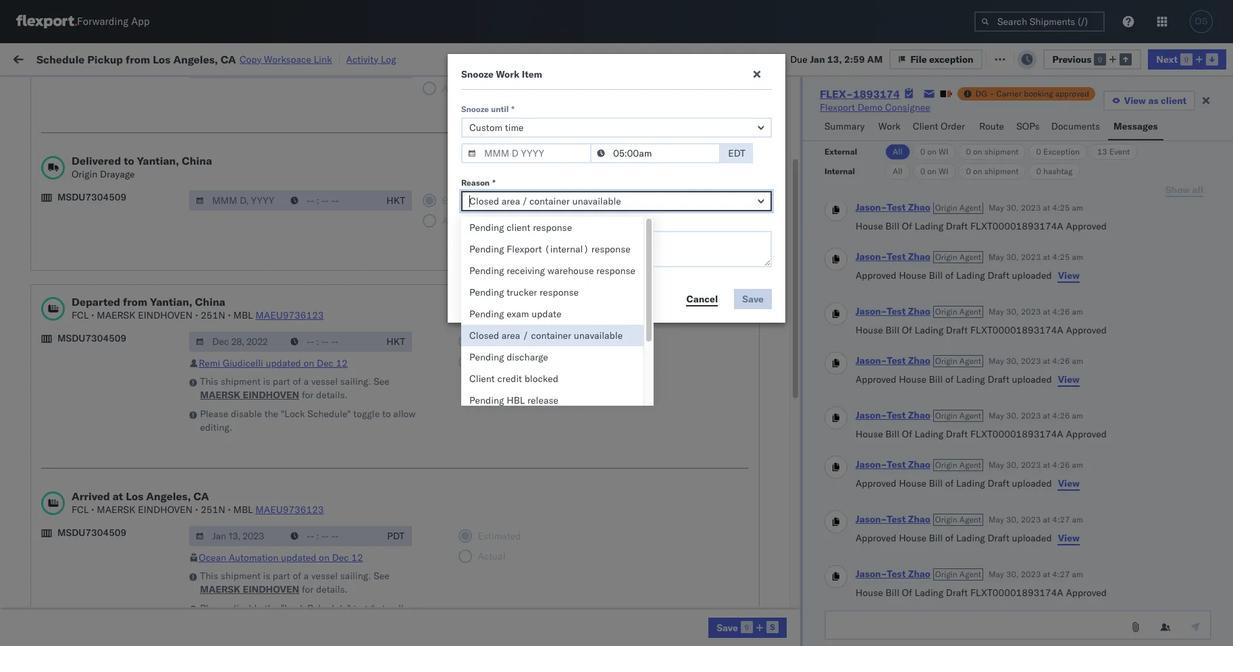 Task type: describe. For each thing, give the bounding box(es) containing it.
upload customs clearance documents for bosch ocean test
[[31, 306, 148, 332]]

lagerfeld for 11:30 pm est, jan 23, 2023
[[727, 492, 767, 504]]

forwarding app link
[[16, 15, 150, 28]]

work for snooze
[[496, 68, 520, 80]]

reason
[[461, 178, 490, 188]]

13
[[1098, 147, 1108, 157]]

dg - carrier booking approved
[[976, 88, 1090, 99]]

4:25 for 7th jason-test zhao button from the bottom of the page
[[1053, 252, 1070, 262]]

10 resize handle column header from the left
[[1158, 105, 1174, 646]]

gvcu5265864
[[835, 462, 902, 474]]

delivered
[[72, 154, 121, 168]]

edt, for third schedule pickup from los angeles, ca button
[[259, 284, 280, 296]]

caiu7969337
[[835, 135, 899, 147]]

nov for schedule pickup from los angeles, ca button corresponding to flex-1846748
[[282, 195, 300, 207]]

flexport demo consignee link
[[820, 101, 931, 114]]

angeles, for confirm pickup from los angeles, ca button
[[139, 402, 177, 414]]

2 schedule pickup from rotterdam, netherlands button from the top
[[31, 603, 193, 631]]

flex-1889466 for schedule pickup from los angeles, ca
[[748, 343, 819, 356]]

am for third schedule pickup from los angeles, ca button
[[241, 284, 257, 296]]

1 2:59 am edt, nov 5, 2022 from the top
[[218, 195, 337, 207]]

1 1846748 from the top
[[778, 165, 819, 177]]

status
[[74, 83, 98, 94]]

/
[[523, 330, 529, 342]]

view as client
[[1124, 95, 1187, 107]]

confirm delivery link
[[31, 431, 103, 445]]

schedule pickup from rotterdam, netherlands for second schedule pickup from rotterdam, netherlands link from the top
[[31, 604, 175, 629]]

251n inside arrived at los angeles, ca fcl • maersk eindhoven • 251n • mbl maeu9736123
[[201, 504, 225, 516]]

workspace
[[264, 53, 311, 65]]

2 vertical spatial flexport
[[507, 243, 542, 255]]

netherlands for second schedule pickup from rotterdam, netherlands link from the top
[[31, 617, 84, 629]]

credit
[[497, 373, 522, 385]]

track
[[344, 52, 366, 65]]

4 view button from the top
[[1058, 532, 1081, 545]]

confirm pickup from los angeles, ca button
[[31, 402, 192, 416]]

1 8:30 pm est, jan 30, 2023 from the top
[[218, 581, 339, 593]]

dec right 28,
[[332, 552, 349, 564]]

pdt
[[387, 530, 405, 542]]

5 account from the top
[[661, 611, 696, 623]]

1889466 for schedule delivery appointment
[[778, 373, 819, 385]]

1 vertical spatial 23,
[[304, 462, 319, 475]]

2 rotterdam, from the top
[[127, 604, 175, 616]]

4 may 30, 2023 at 4:26 am from the top
[[989, 460, 1083, 470]]

0 horizontal spatial flexport demo consignee
[[503, 135, 614, 148]]

7:00
[[218, 403, 239, 415]]

9 ocean fcl from the top
[[415, 373, 462, 385]]

4 of from the top
[[902, 587, 912, 599]]

2 schedule delivery appointment from the top
[[31, 254, 166, 266]]

maersk inside departed from yantian, china fcl • maersk eindhoven • 251n • mbl maeu9736123
[[97, 309, 135, 322]]

2:59 am est, dec 14, 2022 for schedule delivery appointment
[[218, 373, 342, 385]]

4 ocean fcl from the top
[[415, 225, 462, 237]]

3 customs from the top
[[64, 544, 102, 556]]

0 horizontal spatial exception
[[929, 53, 974, 65]]

integration test account - karl lagerfeld for 11:30 pm est, jan 23, 2023
[[591, 492, 767, 504]]

ceau7522281, for schedule delivery appointment
[[835, 165, 905, 177]]

1 flex-1846748 from the top
[[748, 165, 819, 177]]

container
[[531, 330, 572, 342]]

agent for 7th jason-test zhao button from the bottom of the page
[[960, 252, 981, 262]]

2 jason-test zhao button from the top
[[856, 251, 931, 263]]

3 upload customs clearance documents from the top
[[31, 544, 148, 570]]

lagerfeld for 11:30 pm est, jan 28, 2023
[[727, 552, 767, 564]]

filtered by:
[[14, 83, 62, 95]]

1 ocean fcl from the top
[[415, 135, 462, 148]]

0 down ymluw236679313
[[966, 166, 971, 176]]

2 approved house bill of lading draft uploaded view from the top
[[856, 374, 1080, 386]]

4:27 for eighth jason-test zhao button
[[1053, 569, 1070, 580]]

2 may 30, 2023 at 4:26 am from the top
[[989, 356, 1083, 366]]

container numbers button
[[829, 102, 903, 126]]

toggle for departed from yantian, china
[[353, 408, 380, 420]]

jan down ocean automation updated on dec 12 button on the left bottom of page
[[281, 581, 296, 593]]

1 jason-test zhao button from the top
[[856, 201, 931, 213]]

3 clearance from the top
[[105, 544, 148, 556]]

exception
[[1044, 147, 1080, 157]]

2 schedule pickup from rotterdam, netherlands link from the top
[[31, 603, 193, 630]]

ocean automation updated on dec 12 button
[[199, 552, 363, 564]]

ca inside arrived at los angeles, ca fcl • maersk eindhoven • 251n • mbl maeu9736123
[[194, 490, 209, 503]]

dec up 7:00 pm est, dec 23, 2022
[[317, 357, 334, 369]]

action
[[1186, 52, 1216, 65]]

11:30 pm est, jan 23, 2023 for schedule pickup from rotterdam, netherlands
[[218, 492, 345, 504]]

message
[[182, 52, 220, 65]]

closed
[[469, 330, 499, 342]]

dec for confirm delivery
[[282, 433, 299, 445]]

savant for ymluw236679313
[[1124, 135, 1153, 148]]

5 jason-test zhao button from the top
[[856, 409, 931, 421]]

3 upload from the top
[[31, 544, 62, 556]]

1 horizontal spatial exception
[[1021, 52, 1065, 65]]

clearance for bosch
[[105, 306, 148, 318]]

from for fourth "schedule pickup from los angeles, ca" link from the bottom
[[105, 217, 125, 229]]

pickup inside button
[[68, 402, 97, 414]]

additional
[[461, 217, 502, 228]]

6 ocean fcl from the top
[[415, 284, 462, 296]]

sailing. for arrived at los angeles, ca
[[340, 570, 371, 582]]

integration for 11:30 pm est, jan 28, 2023
[[591, 552, 638, 564]]

update
[[532, 308, 562, 320]]

my
[[14, 49, 35, 68]]

maersk up "7:00"
[[200, 389, 241, 401]]

4 ceau7522281, from the top
[[835, 254, 905, 266]]

1 approved house bill of lading draft uploaded view from the top
[[856, 270, 1080, 282]]

is for departed from yantian, china
[[263, 376, 270, 388]]

from for 2nd schedule pickup from rotterdam, netherlands link from the bottom of the page
[[105, 485, 125, 497]]

pm for schedule delivery appointment link for 8:30 pm est, jan 30, 2023
[[241, 581, 256, 593]]

2 vertical spatial work
[[879, 120, 901, 132]]

3 schedule pickup from los angeles, ca from the top
[[31, 277, 182, 302]]

lhuu7894563, uetu5238478 for schedule delivery appointment
[[835, 373, 973, 385]]

copy workspace link button
[[240, 53, 332, 65]]

9 resize handle column header from the left
[[1070, 105, 1086, 646]]

cancel button
[[678, 289, 726, 309]]

work,
[[143, 83, 164, 94]]

9:00
[[218, 433, 239, 445]]

30, for 5th jason-test zhao button from the top of the page
[[1006, 411, 1019, 421]]

from for third "schedule pickup from los angeles, ca" link from the bottom
[[105, 277, 125, 289]]

2 schedule delivery appointment link from the top
[[31, 253, 166, 266]]

batch
[[1157, 52, 1184, 65]]

12 ocean fcl from the top
[[415, 522, 462, 534]]

zhao for first jason-test zhao button from the top
[[908, 201, 931, 213]]

1893174
[[853, 87, 900, 101]]

los inside arrived at los angeles, ca fcl • maersk eindhoven • 251n • mbl maeu9736123
[[126, 490, 143, 503]]

vandelay
[[503, 522, 542, 534]]

1 horizontal spatial flexport demo consignee
[[820, 101, 931, 113]]

0 vertical spatial flexport
[[820, 101, 855, 113]]

1 resize handle column header from the left
[[194, 105, 210, 646]]

8 may from the top
[[989, 569, 1004, 580]]

2 schedule pickup from los angeles, ca button from the top
[[31, 216, 193, 245]]

previous button
[[1043, 49, 1142, 69]]

0 exception
[[1036, 147, 1080, 157]]

1 may 30, 2023 at 4:26 am from the top
[[989, 307, 1083, 317]]

0 vertical spatial *
[[512, 104, 515, 114]]

schedule delivery appointment link for 2:59 am est, dec 14, 2022
[[31, 372, 166, 385]]

hlxu8034992 for schedule delivery appointment
[[979, 165, 1045, 177]]

flex-1893174
[[820, 87, 900, 101]]

flex-1889466 for confirm pickup from los angeles, ca
[[748, 403, 819, 415]]

schedule delivery appointment for 2:59
[[31, 373, 166, 385]]

account for 11:30 pm est, jan 28, 2023
[[661, 552, 696, 564]]

1 2130387 from the top
[[778, 462, 819, 475]]

jason-test zhao origin agent for 5th jason-test zhao button from the top of the page
[[856, 409, 981, 421]]

3 schedule pickup from los angeles, ca link from the top
[[31, 276, 193, 303]]

copy
[[240, 53, 262, 65]]

save button
[[709, 618, 787, 638]]

1 flex-2130387 from the top
[[748, 462, 819, 475]]

angeles, for second schedule pickup from los angeles, ca button
[[145, 217, 182, 229]]

1 of from the top
[[902, 220, 912, 232]]

est, down 7:00 pm est, dec 23, 2022
[[259, 433, 279, 445]]

vessel for departed from yantian, china
[[311, 376, 338, 388]]

24,
[[302, 433, 316, 445]]

3 am from the top
[[1072, 307, 1083, 317]]

jan left the 13,
[[810, 53, 825, 65]]

3 ceau7522281, from the top
[[835, 224, 905, 236]]

pending for pending trucker response
[[469, 286, 504, 299]]

hlxu6269489, for upload customs clearance documents
[[907, 313, 976, 326]]

30, for 3rd jason-test zhao button from the bottom
[[1006, 460, 1019, 470]]

1 schedule delivery appointment link from the top
[[31, 164, 166, 177]]

3 may from the top
[[989, 307, 1004, 317]]

Custom time text field
[[461, 118, 772, 138]]

lhuu7894563, for schedule pickup from los angeles, ca
[[835, 343, 905, 355]]

activity log button
[[346, 51, 396, 67]]

est, down 9:00 am est, dec 24, 2022
[[264, 462, 284, 475]]

blocked,
[[166, 83, 200, 94]]

comments
[[504, 217, 544, 228]]

mmm d, yyyy text field for pdt
[[189, 526, 285, 546]]

5 resize handle column header from the left
[[568, 105, 584, 646]]

pm for 2nd schedule pickup from rotterdam, netherlands link from the bottom of the page
[[247, 492, 262, 504]]

Search Shipments (/) text field
[[975, 11, 1105, 32]]

china for departed from yantian, china
[[195, 295, 225, 309]]

jason- for 3rd jason-test zhao button from the bottom
[[856, 459, 887, 471]]

part for arrived at los angeles, ca
[[273, 570, 290, 582]]

summary button
[[819, 114, 873, 140]]

est, up 11:30 pm est, jan 28, 2023
[[259, 522, 279, 534]]

2 vertical spatial nov
[[282, 314, 299, 326]]

jason- for first jason-test zhao button from the top
[[856, 201, 887, 213]]

30, for 5th jason-test zhao button from the bottom of the page
[[1006, 356, 1019, 366]]

est, down ocean automation updated on dec 12 button on the left bottom of page
[[258, 581, 279, 593]]

1 horizontal spatial demo
[[858, 101, 883, 113]]

4 hlxu8034992 from the top
[[979, 254, 1045, 266]]

4 test123456 from the top
[[923, 254, 980, 266]]

1 may from the top
[[989, 203, 1004, 213]]

departed from yantian, china fcl • maersk eindhoven • 251n • mbl maeu9736123
[[72, 295, 324, 322]]

4 am from the top
[[1072, 356, 1083, 366]]

3 upload customs clearance documents link from the top
[[31, 543, 193, 570]]

eindhoven inside departed from yantian, china fcl • maersk eindhoven • 251n • mbl maeu9736123
[[138, 309, 193, 322]]

maeu9408431 for schedule pickup from rotterdam, netherlands
[[923, 492, 992, 504]]

uetu5238478 for schedule pickup from los angeles, ca
[[908, 343, 973, 355]]

2 schedule delivery appointment button from the top
[[31, 253, 166, 268]]

hkt for hkt -- : -- -- text field
[[387, 336, 405, 348]]

3 11:30 from the top
[[218, 552, 245, 564]]

schedule delivery appointment button for 11:30 pm est, jan 23, 2023
[[31, 461, 166, 476]]

759
[[249, 52, 267, 65]]

8 ocean fcl from the top
[[415, 343, 462, 356]]

confirm pickup from los angeles, ca
[[31, 402, 192, 414]]

response right warehouse
[[596, 265, 636, 277]]

1 vertical spatial *
[[492, 178, 496, 188]]

0 on wi for internal
[[920, 166, 949, 176]]

4 uploaded from the top
[[1012, 532, 1052, 544]]

1 rotterdam, from the top
[[127, 485, 175, 497]]

0 horizontal spatial --
[[591, 135, 603, 148]]

schedule pickup from los angeles, ca copy workspace link
[[36, 52, 332, 66]]

forwarding app
[[77, 15, 150, 28]]

5 karl from the top
[[707, 611, 724, 623]]

1 horizontal spatial file exception
[[1002, 52, 1065, 65]]

1 integration test account - karl lagerfeld from the top
[[591, 462, 767, 475]]

jan up 25,
[[287, 492, 302, 504]]

2 ocean fcl from the top
[[415, 165, 462, 177]]

2 zimu3048342 from the top
[[923, 611, 988, 623]]

eindhoven inside arrived at los angeles, ca fcl • maersk eindhoven • 251n • mbl maeu9736123
[[138, 504, 193, 516]]

0 left "hashtag" on the top right of the page
[[1036, 166, 1041, 176]]

filtered
[[14, 83, 46, 95]]

event
[[1110, 147, 1130, 157]]

1 schedule pickup from rotterdam, netherlands button from the top
[[31, 484, 193, 512]]

(optional)
[[547, 217, 590, 228]]

maersk eindhoven link for arrived at los angeles, ca
[[200, 583, 299, 596]]

8 jason-test zhao button from the top
[[856, 568, 931, 580]]

view inside 'button'
[[1124, 95, 1146, 107]]

3 of from the top
[[902, 428, 912, 440]]

est, down ocean automation updated on dec 12
[[258, 611, 279, 623]]

-- : -- -- text field for cst
[[284, 58, 380, 78]]

25,
[[299, 522, 314, 534]]

schedule pickup from los angeles, ca for flex-1846748
[[31, 187, 182, 213]]

workitem button
[[8, 107, 197, 121]]

1 schedule pickup from rotterdam, netherlands link from the top
[[31, 484, 193, 511]]

snooze until *
[[461, 104, 515, 114]]

mbl inside arrived at los angeles, ca fcl • maersk eindhoven • 251n • mbl maeu9736123
[[233, 504, 253, 516]]

jason- for 5th jason-test zhao button from the top of the page
[[856, 409, 887, 421]]

0 horizontal spatial file exception
[[911, 53, 974, 65]]

flex-1893174 link
[[820, 87, 900, 101]]

dec for schedule pickup from los angeles, ca
[[282, 343, 299, 356]]

0 horizontal spatial client
[[507, 222, 531, 234]]

carrier
[[997, 88, 1022, 99]]

jan down 9:00 am est, dec 24, 2022
[[287, 462, 302, 475]]

confirm delivery button
[[31, 431, 103, 446]]

flxt00001893174a for 5th jason-test zhao button from the top of the page
[[971, 428, 1064, 440]]

my work
[[14, 49, 74, 68]]

2022 for confirm pickup from los angeles, ca button
[[318, 403, 341, 415]]

confirm pickup from los angeles, ca link
[[31, 402, 192, 415]]

edt
[[728, 147, 746, 159]]

a for arrived at los angeles, ca
[[304, 570, 309, 582]]

dg
[[976, 88, 987, 99]]

4 flex-1846748 from the top
[[748, 254, 819, 266]]

item
[[522, 68, 542, 80]]

0 vertical spatial for
[[130, 83, 141, 94]]

3 flex-1846748 from the top
[[748, 225, 819, 237]]

departed
[[72, 295, 120, 309]]

os
[[1195, 16, 1208, 26]]

1 am from the top
[[1072, 203, 1083, 213]]

flexport. image
[[16, 15, 77, 28]]

msdu7304509 for delivered
[[57, 191, 126, 203]]

fcl inside arrived at los angeles, ca fcl • maersk eindhoven • 251n • mbl maeu9736123
[[72, 504, 89, 516]]

automation
[[229, 552, 279, 564]]

30, for eighth jason-test zhao button
[[1006, 569, 1019, 580]]

client order button
[[908, 114, 974, 140]]

9,
[[302, 314, 310, 326]]

to inside delivered to yantian, china origin drayage
[[124, 154, 134, 168]]

jason-test zhao origin agent for 3rd jason-test zhao button from the bottom
[[856, 459, 981, 471]]

2 2:59 am edt, nov 5, 2022 from the top
[[218, 284, 337, 296]]

1 vertical spatial flexport
[[503, 135, 538, 148]]

abcdefg78456546 for confirm pickup from los angeles, ca
[[923, 403, 1014, 415]]

jason-test zhao origin agent for 6th jason-test zhao button from the bottom
[[856, 305, 981, 317]]

pending hbl release
[[469, 394, 559, 407]]

5 may from the top
[[989, 411, 1004, 421]]

1 lagerfeld from the top
[[727, 462, 767, 475]]

3 ocean fcl from the top
[[415, 195, 462, 207]]

3 ceau7522281, hlxu6269489, hlxu8034992 from the top
[[835, 224, 1045, 236]]

0 hashtag
[[1036, 166, 1073, 176]]

ceau7522281, for schedule pickup from los angeles, ca
[[835, 195, 905, 207]]

consignee inside flexport demo consignee link
[[885, 101, 931, 113]]

1 karl from the top
[[707, 462, 724, 475]]

client for client credit blocked
[[469, 373, 495, 385]]

drayage
[[100, 168, 135, 180]]

251n inside departed from yantian, china fcl • maersk eindhoven • 251n • mbl maeu9736123
[[201, 309, 225, 322]]

warehouse
[[548, 265, 594, 277]]

appointment for 8:30 pm est, jan 30, 2023
[[111, 581, 166, 593]]

ca for flex-1662119 schedule pickup from los angeles, ca button
[[31, 528, 44, 540]]

name
[[527, 110, 549, 120]]

0 left exception
[[1036, 147, 1041, 157]]

2 appointment from the top
[[111, 254, 166, 266]]

1 2130384 from the top
[[778, 581, 819, 593]]

5 1846748 from the top
[[778, 284, 819, 296]]

summary
[[825, 120, 865, 132]]

0 down client order
[[920, 147, 925, 157]]

flex-2130387 for 11:30 pm est, jan 23, 2023
[[748, 492, 819, 504]]

0 horizontal spatial file
[[911, 53, 927, 65]]

3 hlxu8034992 from the top
[[979, 224, 1045, 236]]

0 horizontal spatial demo
[[541, 135, 566, 148]]

ceau7522281, hlxu6269489, hlxu8034992 for schedule pickup from los angeles, ca
[[835, 195, 1045, 207]]

client for client name
[[503, 110, 525, 120]]

flex-1660288
[[748, 135, 819, 148]]

3 schedule pickup from los angeles, ca button from the top
[[31, 276, 193, 304]]

0 down the 'mbl/mawb numbers' on the right
[[966, 147, 971, 157]]

from inside departed from yantian, china fcl • maersk eindhoven • 251n • mbl maeu9736123
[[123, 295, 147, 309]]

zhao for 5th jason-test zhao button from the top of the page
[[908, 409, 931, 421]]

5 integration test account - karl lagerfeld from the top
[[591, 611, 767, 623]]

7 am from the top
[[1072, 515, 1083, 525]]

maersk inside arrived at los angeles, ca fcl • maersk eindhoven • 251n • mbl maeu9736123
[[97, 504, 135, 516]]

arrived at los angeles, ca fcl • maersk eindhoven • 251n • mbl maeu9736123
[[72, 490, 324, 516]]

of for 7th jason-test zhao button from the bottom of the page
[[946, 270, 954, 282]]

4 approved house bill of lading draft uploaded view from the top
[[856, 532, 1080, 544]]

upload customs clearance documents link for flexport demo consignee
[[31, 127, 193, 154]]

order
[[941, 120, 965, 132]]

client name button
[[496, 107, 571, 121]]

jason- for eighth jason-test zhao button
[[856, 568, 887, 580]]

ready
[[104, 83, 128, 94]]

this for departed from yantian, china
[[200, 376, 218, 388]]

origin for eighth jason-test zhao button
[[935, 569, 958, 580]]

4 jason-test zhao button from the top
[[856, 355, 931, 367]]

2 schedule pickup from los angeles, ca from the top
[[31, 217, 182, 243]]

operator
[[1093, 110, 1126, 120]]

0 down client order button
[[920, 166, 925, 176]]

6 may from the top
[[989, 460, 1004, 470]]

ca for third schedule pickup from los angeles, ca button
[[31, 290, 44, 302]]

risk
[[280, 52, 296, 65]]

log
[[381, 53, 396, 65]]

3 resize handle column header from the left
[[392, 105, 408, 646]]

1 uploaded from the top
[[1012, 270, 1052, 282]]

6 flex-1846748 from the top
[[748, 314, 819, 326]]

app
[[131, 15, 150, 28]]

2 view button from the top
[[1058, 373, 1081, 386]]

upload for bosch
[[31, 306, 62, 318]]

est, down 2:59 am est, jan 25, 2023
[[264, 552, 284, 564]]

2 may from the top
[[989, 252, 1004, 262]]

schedule pickup from rotterdam, netherlands for 2nd schedule pickup from rotterdam, netherlands link from the bottom of the page
[[31, 485, 175, 510]]

ceau7522281, hlxu6269489, hlxu8034992 for upload customs clearance documents
[[835, 313, 1045, 326]]

MMM D, YYYY text field
[[189, 332, 285, 352]]

list box containing pending client response
[[461, 217, 644, 498]]

2 flex-1846748 from the top
[[748, 195, 819, 207]]

snooze work item
[[461, 68, 542, 80]]

at inside arrived at los angeles, ca fcl • maersk eindhoven • 251n • mbl maeu9736123
[[113, 490, 123, 503]]

cst
[[387, 62, 405, 74]]



Task type: locate. For each thing, give the bounding box(es) containing it.
numbers for container numbers
[[835, 116, 869, 126]]

30, for 7th jason-test zhao button from the bottom of the page
[[1006, 252, 1019, 262]]

0 vertical spatial vessel
[[311, 376, 338, 388]]

customs for bosch
[[64, 306, 102, 318]]

0 on shipment down ymluw236679313
[[966, 166, 1019, 176]]

lhuu7894563, for schedule delivery appointment
[[835, 373, 905, 385]]

upload customs clearance documents
[[31, 128, 148, 154], [31, 306, 148, 332], [31, 544, 148, 570]]

pending exam update
[[469, 308, 562, 320]]

pending for pending hbl release
[[469, 394, 504, 407]]

1 vertical spatial maeu9736123
[[256, 504, 324, 516]]

part down ocean automation updated on dec 12 button on the left bottom of page
[[273, 570, 290, 582]]

details.
[[316, 389, 348, 401], [316, 584, 348, 596]]

omkar savant for ymluw236679313
[[1093, 135, 1153, 148]]

exception up mbl/mawb
[[929, 53, 974, 65]]

11:30 for schedule delivery appointment
[[218, 462, 245, 475]]

batch action button
[[1136, 48, 1225, 69]]

1 4:26 from the top
[[1053, 307, 1070, 317]]

5 ocean fcl from the top
[[415, 254, 462, 266]]

lagerfeld for 8:30 pm est, jan 30, 2023
[[727, 581, 767, 593]]

upload customs clearance documents for flexport demo consignee
[[31, 128, 148, 154]]

1 is from the top
[[263, 376, 270, 388]]

container
[[835, 105, 871, 115]]

2 upload customs clearance documents from the top
[[31, 306, 148, 332]]

work left item
[[496, 68, 520, 80]]

"lock up 9:00 am est, dec 24, 2022
[[281, 408, 305, 420]]

schedule delivery appointment for 8:30
[[31, 581, 166, 593]]

1 maeu9736123 from the top
[[256, 309, 324, 322]]

flexport down client name
[[503, 135, 538, 148]]

clearance
[[105, 128, 148, 140], [105, 306, 148, 318], [105, 544, 148, 556]]

confirm for confirm delivery
[[31, 432, 66, 444]]

0 vertical spatial work
[[148, 52, 171, 65]]

0 vertical spatial all
[[893, 147, 903, 157]]

details. down 28,
[[316, 584, 348, 596]]

1 vertical spatial sailing.
[[340, 570, 371, 582]]

1 vertical spatial --
[[923, 522, 935, 534]]

5 agent from the top
[[960, 411, 981, 421]]

1 vertical spatial 0 on wi
[[920, 166, 949, 176]]

3 schedule delivery appointment button from the top
[[31, 372, 166, 387]]

1 hlxu6269489, from the top
[[907, 165, 976, 177]]

updated right giudicelli
[[266, 357, 301, 369]]

schedule" up 24,
[[308, 408, 351, 420]]

please disable the "lock schedule" toggle to allow editing.
[[200, 408, 416, 434], [200, 603, 416, 628]]

1660288
[[778, 135, 819, 148]]

est, up remi giudicelli updated on dec 12
[[259, 343, 279, 356]]

confirm inside confirm delivery link
[[31, 432, 66, 444]]

ca for schedule pickup from los angeles, ca button corresponding to flex-1846748
[[31, 201, 44, 213]]

hashtag
[[1044, 166, 1073, 176]]

est, up 2:59 am est, jan 25, 2023
[[264, 492, 284, 504]]

client name
[[503, 110, 549, 120]]

0 vertical spatial this shipment is part of a vessel sailing. see maersk eindhoven for details.
[[200, 376, 390, 401]]

documents inside button
[[1051, 120, 1100, 132]]

1 horizontal spatial *
[[512, 104, 515, 114]]

est, down remi giudicelli updated on dec 12
[[259, 373, 279, 385]]

0 vertical spatial maeu9736123
[[256, 309, 324, 322]]

progress
[[212, 83, 245, 94]]

2 flex-1889466 from the top
[[748, 373, 819, 385]]

client left name
[[503, 110, 525, 120]]

jan left 25,
[[282, 522, 297, 534]]

1 upload from the top
[[31, 128, 62, 140]]

1 details. from the top
[[316, 389, 348, 401]]

ocean
[[415, 135, 443, 148], [415, 165, 443, 177], [532, 165, 560, 177], [620, 165, 648, 177], [415, 195, 443, 207], [532, 195, 560, 207], [620, 195, 648, 207], [415, 225, 443, 237], [532, 225, 560, 237], [620, 225, 648, 237], [415, 254, 443, 266], [532, 254, 560, 266], [620, 254, 648, 266], [415, 284, 443, 296], [532, 284, 560, 296], [620, 284, 648, 296], [415, 314, 443, 326], [532, 314, 560, 326], [620, 314, 648, 326], [415, 343, 443, 356], [532, 343, 560, 356], [620, 343, 648, 356], [415, 373, 443, 385], [532, 373, 560, 385], [620, 373, 648, 385], [415, 403, 443, 415], [532, 403, 560, 415], [620, 403, 648, 415], [415, 462, 443, 475], [415, 522, 443, 534], [415, 552, 443, 564], [199, 552, 226, 564]]

0 horizontal spatial 12
[[336, 357, 348, 369]]

file exception up mbl/mawb
[[911, 53, 974, 65]]

1 horizontal spatial file
[[1002, 52, 1019, 65]]

all for external
[[893, 147, 903, 157]]

jan left 28,
[[287, 552, 302, 564]]

angeles, for schedule pickup from los angeles, ca button corresponding to flex-1846748
[[145, 187, 182, 200]]

1 vertical spatial 4:25
[[1053, 252, 1070, 262]]

0 vertical spatial a
[[304, 376, 309, 388]]

see
[[374, 376, 390, 388], [374, 570, 390, 582]]

a down 28,
[[304, 570, 309, 582]]

1 horizontal spatial --
[[923, 522, 935, 534]]

vessel up 7:00 pm est, dec 23, 2022
[[311, 376, 338, 388]]

4 account from the top
[[661, 581, 696, 593]]

jason-test zhao origin agent for 7th jason-test zhao button from the bottom of the page
[[856, 251, 981, 263]]

2 of from the top
[[902, 324, 912, 336]]

mbl up mmm d, yyyy text field
[[233, 309, 253, 322]]

editing. for arrived at los angeles, ca
[[200, 616, 232, 628]]

lhuu7894563, uetu5238478 for confirm delivery
[[835, 432, 973, 444]]

0 vertical spatial upload
[[31, 128, 62, 140]]

angeles,
[[173, 52, 218, 66], [145, 187, 182, 200], [145, 217, 182, 229], [145, 277, 182, 289], [145, 336, 182, 348], [139, 402, 177, 414], [146, 490, 191, 503], [145, 514, 182, 527]]

14, down remi giudicelli updated on dec 12 button
[[302, 373, 316, 385]]

10 ocean fcl from the top
[[415, 403, 462, 415]]

ceau7522281, hlxu6269489, hlxu8034992
[[835, 165, 1045, 177], [835, 195, 1045, 207], [835, 224, 1045, 236], [835, 254, 1045, 266], [835, 313, 1045, 326]]

file
[[1002, 52, 1019, 65], [911, 53, 927, 65]]

30, for first jason-test zhao button from the top
[[1006, 203, 1019, 213]]

maersk down arrived
[[97, 504, 135, 516]]

am for confirm delivery button
[[241, 433, 257, 445]]

response down 'pending receiving warehouse response'
[[540, 286, 579, 299]]

2 clearance from the top
[[105, 306, 148, 318]]

2 flxt00001893174a from the top
[[971, 324, 1064, 336]]

flex
[[727, 110, 742, 120]]

1 4:25 from the top
[[1053, 203, 1070, 213]]

updated
[[266, 357, 301, 369], [281, 552, 316, 564]]

5 schedule pickup from los angeles, ca button from the top
[[31, 514, 193, 542]]

view
[[1124, 95, 1146, 107], [1058, 270, 1080, 282], [1058, 374, 1080, 386], [1058, 478, 1080, 490], [1058, 532, 1080, 544]]

2 vertical spatial upload customs clearance documents link
[[31, 543, 193, 570]]

2:59 for schedule pickup from los angeles, ca button corresponding to flex-1846748
[[218, 195, 239, 207]]

work right import
[[148, 52, 171, 65]]

vessel down 28,
[[311, 570, 338, 582]]

updated down 25,
[[281, 552, 316, 564]]

flexport demo consignee down name
[[503, 135, 614, 148]]

china inside delivered to yantian, china origin drayage
[[182, 154, 212, 168]]

2 please from the top
[[200, 603, 228, 615]]

maeu9736123 up remi giudicelli updated on dec 12 button
[[256, 309, 324, 322]]

1 schedule delivery appointment button from the top
[[31, 164, 166, 179]]

demo down name
[[541, 135, 566, 148]]

1 vertical spatial 0 on shipment
[[966, 166, 1019, 176]]

client credit blocked
[[469, 373, 559, 385]]

file up mbl/mawb
[[911, 53, 927, 65]]

1 flex-2130384 from the top
[[748, 581, 819, 593]]

1 horizontal spatial numbers
[[973, 110, 1006, 120]]

0 horizontal spatial *
[[492, 178, 496, 188]]

1 vertical spatial 2:59 am est, dec 14, 2022
[[218, 373, 342, 385]]

-- : -- -- text field
[[284, 58, 380, 78], [284, 332, 380, 352]]

link
[[314, 53, 332, 65]]

8 resize handle column header from the left
[[901, 105, 917, 646]]

est, up 9:00 am est, dec 24, 2022
[[258, 403, 279, 415]]

2 5, from the top
[[302, 284, 311, 296]]

delivered to yantian, china origin drayage
[[72, 154, 212, 180]]

0 vertical spatial demo
[[858, 101, 883, 113]]

schedule pickup from los angeles, ca link for flex-1846748
[[31, 187, 193, 214]]

1 sailing. from the top
[[340, 376, 371, 388]]

0 vertical spatial omkar
[[1093, 135, 1121, 148]]

confirm delivery
[[31, 432, 103, 444]]

list box
[[461, 217, 644, 498]]

flex-2130387
[[748, 462, 819, 475], [748, 492, 819, 504], [748, 552, 819, 564]]

1889466 for confirm pickup from los angeles, ca
[[778, 403, 819, 415]]

flex-2130384 up save button on the bottom right
[[748, 581, 819, 593]]

1 vertical spatial schedule pickup from rotterdam, netherlands
[[31, 604, 175, 629]]

client
[[503, 110, 525, 120], [913, 120, 938, 132], [469, 373, 495, 385]]

client inside 'button'
[[1161, 95, 1187, 107]]

for up 7:00 pm est, dec 23, 2022
[[302, 389, 314, 401]]

None text field
[[825, 611, 1212, 640]]

dec for confirm pickup from los angeles, ca
[[281, 403, 299, 415]]

0 vertical spatial allow
[[393, 408, 416, 420]]

4 4:26 from the top
[[1053, 460, 1070, 470]]

pending left receiving
[[469, 265, 504, 277]]

msdu7304509
[[57, 191, 126, 203], [57, 332, 126, 344], [57, 527, 126, 539]]

nov for third schedule pickup from los angeles, ca button
[[282, 284, 300, 296]]

id
[[744, 110, 752, 120]]

agent for 3rd jason-test zhao button from the bottom
[[960, 460, 981, 470]]

0 vertical spatial 251n
[[201, 309, 225, 322]]

2 vertical spatial upload customs clearance documents
[[31, 544, 148, 570]]

house bill of lading draft flxt00001893174a approved
[[856, 220, 1107, 232], [856, 324, 1107, 336], [856, 428, 1107, 440], [856, 587, 1107, 599]]

* right until
[[512, 104, 515, 114]]

2 vertical spatial clearance
[[105, 544, 148, 556]]

client inside list box
[[469, 373, 495, 385]]

consignee inside consignee 'button'
[[591, 110, 630, 120]]

jason-test zhao origin agent for 7th jason-test zhao button
[[856, 513, 981, 526]]

part down remi giudicelli updated on dec 12
[[273, 376, 290, 388]]

upload customs clearance documents button for flexport demo consignee
[[31, 127, 193, 156]]

4 hlxu6269489, from the top
[[907, 254, 976, 266]]

flexport up summary
[[820, 101, 855, 113]]

0 vertical spatial schedule pickup from rotterdam, netherlands button
[[31, 484, 193, 512]]

dec
[[282, 343, 299, 356], [317, 357, 334, 369], [282, 373, 299, 385], [281, 403, 299, 415], [282, 433, 299, 445], [332, 552, 349, 564]]

work
[[39, 49, 74, 68]]

to for departed from yantian, china
[[382, 408, 391, 420]]

confirm inside confirm pickup from los angeles, ca link
[[31, 402, 66, 414]]

4 jason- from the top
[[856, 355, 887, 367]]

the for arrived at los angeles, ca
[[264, 603, 278, 615]]

1 vertical spatial nyku9743990
[[835, 611, 902, 623]]

integration test account - karl lagerfeld for 11:30 pm est, jan 28, 2023
[[591, 552, 767, 564]]

2 house bill of lading draft flxt00001893174a approved from the top
[[856, 324, 1107, 336]]

2 nyku9743990 from the top
[[835, 611, 902, 623]]

jan down ocean automation updated on dec 12
[[281, 611, 296, 623]]

remi giudicelli updated on dec 12 button
[[199, 357, 348, 369]]

work
[[148, 52, 171, 65], [496, 68, 520, 80], [879, 120, 901, 132]]

dec up remi giudicelli updated on dec 12 button
[[282, 343, 299, 356]]

blocked
[[525, 373, 559, 385]]

house bill of lading draft flxt00001893174a approved for eighth jason-test zhao button
[[856, 587, 1107, 599]]

china for delivered to yantian, china
[[182, 154, 212, 168]]

schedule pickup from los angeles, ca link
[[31, 187, 193, 214], [31, 216, 193, 244], [31, 276, 193, 303], [31, 335, 193, 362], [31, 514, 193, 541]]

4:25
[[1053, 203, 1070, 213], [1053, 252, 1070, 262]]

2 vessel from the top
[[311, 570, 338, 582]]

1 schedule pickup from los angeles, ca link from the top
[[31, 187, 193, 214]]

4 schedule delivery appointment from the top
[[31, 462, 166, 474]]

5 hlxu8034992 from the top
[[979, 313, 1045, 326]]

2 may 30, 2023 at 4:27 am from the top
[[989, 569, 1083, 580]]

ceau7522281, hlxu6269489, hlxu8034992 for schedule delivery appointment
[[835, 165, 1045, 177]]

abcdefg78456546 for confirm delivery
[[923, 433, 1014, 445]]

numbers down dg
[[973, 110, 1006, 120]]

maersk down departed
[[97, 309, 135, 322]]

los for second schedule pickup from los angeles, ca button
[[127, 217, 142, 229]]

2 disable from the top
[[231, 603, 262, 615]]

1 vertical spatial upload customs clearance documents button
[[31, 306, 193, 334]]

please disable the "lock schedule" toggle to allow editing. for arrived at los angeles, ca
[[200, 603, 416, 628]]

0 vertical spatial part
[[273, 376, 290, 388]]

4 uetu5238478 from the top
[[908, 432, 973, 444]]

"lock down ocean automation updated on dec 12 button on the left bottom of page
[[281, 603, 305, 615]]

zhao
[[908, 201, 931, 213], [908, 251, 931, 263], [908, 305, 931, 317], [908, 355, 931, 367], [908, 409, 931, 421], [908, 459, 931, 471], [908, 513, 931, 526], [908, 568, 931, 580]]

zhao for 7th jason-test zhao button from the bottom of the page
[[908, 251, 931, 263]]

allow for departed from yantian, china
[[393, 408, 416, 420]]

4:25 for first jason-test zhao button from the top
[[1053, 203, 1070, 213]]

2 hlxu8034992 from the top
[[979, 195, 1045, 207]]

0 vertical spatial mmm d, yyyy text field
[[189, 58, 285, 78]]

3 1889466 from the top
[[778, 403, 819, 415]]

4 lhuu7894563, from the top
[[835, 432, 905, 444]]

2 vertical spatial 11:30
[[218, 552, 245, 564]]

bosch ocean test
[[503, 165, 580, 177], [591, 165, 668, 177], [503, 195, 580, 207], [591, 195, 668, 207], [503, 225, 580, 237], [591, 225, 668, 237], [503, 254, 580, 266], [591, 254, 668, 266], [503, 284, 580, 296], [591, 284, 668, 296], [503, 314, 580, 326], [591, 314, 668, 326], [503, 343, 580, 356], [591, 343, 668, 356], [503, 373, 580, 385], [591, 373, 668, 385], [503, 403, 580, 415], [591, 403, 668, 415]]

details. up 24,
[[316, 389, 348, 401]]

please disable the "lock schedule" toggle to allow editing. down remi giudicelli updated on dec 12
[[200, 408, 416, 434]]

-- : -- -- text field
[[590, 143, 721, 163], [284, 190, 380, 211], [284, 526, 380, 546]]

snooze up snooze until *
[[461, 68, 494, 80]]

0 vertical spatial 2:59 am edt, nov 5, 2022
[[218, 195, 337, 207]]

3 jason-test zhao button from the top
[[856, 305, 931, 317]]

2 vertical spatial mmm d, yyyy text field
[[189, 526, 285, 546]]

yantian, for to
[[137, 154, 179, 168]]

dec up 9:00 am est, dec 24, 2022
[[281, 403, 299, 415]]

2130387 for 11:30 pm est, jan 28, 2023
[[778, 552, 819, 564]]

msdu7304509 for departed
[[57, 332, 126, 344]]

from for "schedule pickup from los angeles, ca" link related to flex-1889466
[[105, 336, 125, 348]]

0 vertical spatial zimu3048342
[[923, 581, 988, 593]]

until
[[491, 104, 509, 114]]

giudicelli
[[223, 357, 263, 369]]

file up carrier
[[1002, 52, 1019, 65]]

5 flex-1846748 from the top
[[748, 284, 819, 296]]

2 zhao from the top
[[908, 251, 931, 263]]

2:00 am est, nov 9, 2022
[[218, 314, 336, 326]]

1 vertical spatial hkt
[[387, 336, 405, 348]]

exception
[[1021, 52, 1065, 65], [929, 53, 974, 65]]

lagerfeld
[[727, 462, 767, 475], [727, 492, 767, 504], [727, 552, 767, 564], [727, 581, 767, 593], [727, 611, 767, 623]]

2 0 on wi from the top
[[920, 166, 949, 176]]

delivery for 11:30
[[73, 462, 108, 474]]

import
[[115, 52, 145, 65]]

0 vertical spatial 2130384
[[778, 581, 819, 593]]

2 vertical spatial -- : -- -- text field
[[284, 526, 380, 546]]

schedule pickup from los angeles, ca for flex-1889466
[[31, 336, 182, 362]]

from for second schedule pickup from rotterdam, netherlands link from the top
[[105, 604, 125, 616]]

1 vertical spatial 11:30
[[218, 492, 245, 504]]

2 ceau7522281, hlxu6269489, hlxu8034992 from the top
[[835, 195, 1045, 207]]

hlxu6269489, for schedule pickup from los angeles, ca
[[907, 195, 976, 207]]

1 integration from the top
[[591, 462, 638, 475]]

jason-test zhao origin agent for first jason-test zhao button from the top
[[856, 201, 981, 213]]

11:30 pm est, jan 23, 2023
[[218, 462, 345, 475], [218, 492, 345, 504]]

due
[[790, 53, 808, 65]]

0 vertical spatial 4:25
[[1053, 203, 1070, 213]]

account for 11:30 pm est, jan 23, 2023
[[661, 492, 696, 504]]

ceau7522281,
[[835, 165, 905, 177], [835, 195, 905, 207], [835, 224, 905, 236], [835, 254, 905, 266], [835, 313, 905, 326]]

fcl inside departed from yantian, china fcl • maersk eindhoven • 251n • mbl maeu9736123
[[72, 309, 89, 322]]

messages
[[1114, 120, 1158, 132]]

2 this shipment is part of a vessel sailing. see maersk eindhoven for details. from the top
[[200, 570, 390, 596]]

est, left 9,
[[259, 314, 279, 326]]

house
[[856, 220, 883, 232], [899, 270, 927, 282], [856, 324, 883, 336], [899, 374, 927, 386], [856, 428, 883, 440], [899, 478, 927, 490], [899, 532, 927, 544], [856, 587, 883, 599]]

jason-test zhao button
[[856, 201, 931, 213], [856, 251, 931, 263], [856, 305, 931, 317], [856, 355, 931, 367], [856, 409, 931, 421], [856, 459, 931, 471], [856, 513, 931, 526], [856, 568, 931, 580]]

8 am from the top
[[1072, 569, 1083, 580]]

4 schedule pickup from los angeles, ca button from the top
[[31, 335, 193, 364]]

a for departed from yantian, china
[[304, 376, 309, 388]]

1 vertical spatial disable
[[231, 603, 262, 615]]

disable up 9:00
[[231, 408, 262, 420]]

3 jason-test zhao origin agent from the top
[[856, 305, 981, 317]]

* right reason
[[492, 178, 496, 188]]

2 vertical spatial customs
[[64, 544, 102, 556]]

1 vertical spatial -- : -- -- text field
[[284, 332, 380, 352]]

1 -- : -- -- text field from the top
[[284, 58, 380, 78]]

4 may from the top
[[989, 356, 1004, 366]]

this shipment is part of a vessel sailing. see maersk eindhoven for details. up 7:00 pm est, dec 23, 2022
[[200, 376, 390, 401]]

23, up 25,
[[304, 492, 319, 504]]

flex-2130387 for 11:30 pm est, jan 28, 2023
[[748, 552, 819, 564]]

5,
[[302, 195, 311, 207], [302, 284, 311, 296]]

flex-2130384 button
[[727, 578, 821, 597], [727, 578, 821, 597], [727, 608, 821, 626], [727, 608, 821, 626]]

1 vertical spatial see
[[374, 570, 390, 582]]

agent
[[960, 203, 981, 213], [960, 252, 981, 262], [960, 307, 981, 317], [960, 356, 981, 366], [960, 411, 981, 421], [960, 460, 981, 470], [960, 515, 981, 525], [960, 569, 981, 580]]

0 on wi down client order button
[[920, 147, 949, 157]]

2 integration from the top
[[591, 492, 638, 504]]

please for departed from yantian, china
[[200, 408, 228, 420]]

0 vertical spatial 11:30 pm est, jan 23, 2023
[[218, 462, 345, 475]]

from for confirm pickup from los angeles, ca link
[[100, 402, 119, 414]]

1 vertical spatial all
[[893, 166, 903, 176]]

dec down remi giudicelli updated on dec 12
[[282, 373, 299, 385]]

msdu7304509 down departed
[[57, 332, 126, 344]]

am for 2:59 am est, dec 14, 2022 schedule delivery appointment button
[[241, 373, 257, 385]]

1 vertical spatial customs
[[64, 306, 102, 318]]

1 view button from the top
[[1058, 269, 1081, 282]]

5 schedule delivery appointment link from the top
[[31, 580, 166, 593]]

0 vertical spatial savant
[[1124, 135, 1153, 148]]

1 vertical spatial please
[[200, 603, 228, 615]]

from
[[126, 52, 150, 66], [105, 187, 125, 200], [105, 217, 125, 229], [105, 277, 125, 289], [123, 295, 147, 309], [105, 336, 125, 348], [100, 402, 119, 414], [105, 485, 125, 497], [105, 514, 125, 527], [105, 604, 125, 616]]

2 flex-2130384 from the top
[[748, 611, 819, 623]]

8:30 pm est, jan 30, 2023 down ocean automation updated on dec 12 button on the left bottom of page
[[218, 581, 339, 593]]

0 vertical spatial to
[[124, 154, 134, 168]]

msdu7304509 down 'drayage' on the left top of page
[[57, 191, 126, 203]]

0 vertical spatial this
[[200, 376, 218, 388]]

by:
[[49, 83, 62, 95]]

0 vertical spatial upload customs clearance documents
[[31, 128, 148, 154]]

0 vertical spatial hkt
[[387, 195, 405, 207]]

2 4:25 from the top
[[1053, 252, 1070, 262]]

all down work button
[[893, 147, 903, 157]]

uetu5238478
[[908, 343, 973, 355], [908, 373, 973, 385], [908, 403, 973, 415], [908, 432, 973, 444]]

1 4:27 from the top
[[1053, 515, 1070, 525]]

sailing. for departed from yantian, china
[[340, 376, 371, 388]]

yantian, inside delivered to yantian, china origin drayage
[[137, 154, 179, 168]]

response right (internal)
[[592, 243, 631, 255]]

test123456 for schedule pickup from los angeles, ca
[[923, 195, 980, 207]]

MMM D YYYY text field
[[461, 143, 592, 163]]

0 vertical spatial omkar savant
[[1093, 135, 1153, 148]]

Search Work text field
[[779, 48, 926, 69]]

this shipment is part of a vessel sailing. see maersk eindhoven for details. down ocean automation updated on dec 12 button on the left bottom of page
[[200, 570, 390, 596]]

MMM D, YYYY text field
[[189, 58, 285, 78], [189, 190, 285, 211], [189, 526, 285, 546]]

maeu9736123 inside departed from yantian, china fcl • maersk eindhoven • 251n • mbl maeu9736123
[[256, 309, 324, 322]]

batch action
[[1157, 52, 1216, 65]]

8 jason- from the top
[[856, 568, 887, 580]]

upload customs clearance documents button for bosch ocean test
[[31, 306, 193, 334]]

response up pending flexport (internal) response
[[533, 222, 572, 234]]

los for third schedule pickup from los angeles, ca button
[[127, 277, 142, 289]]

11:30 down 9:00
[[218, 462, 245, 475]]

0 vertical spatial maersk eindhoven link
[[200, 388, 299, 402]]

for left work,
[[130, 83, 141, 94]]

flxt00001893174a for eighth jason-test zhao button
[[971, 587, 1064, 599]]

8:30 pm est, jan 30, 2023
[[218, 581, 339, 593], [218, 611, 339, 623]]

Max 200 characters text field
[[461, 231, 772, 267]]

*
[[512, 104, 515, 114], [492, 178, 496, 188]]

angeles, for third schedule pickup from los angeles, ca button
[[145, 277, 182, 289]]

0 horizontal spatial client
[[469, 373, 495, 385]]

0 on wi
[[920, 147, 949, 157], [920, 166, 949, 176]]

1 vertical spatial editing.
[[200, 616, 232, 628]]

7 agent from the top
[[960, 515, 981, 525]]

0 vertical spatial --
[[591, 135, 603, 148]]

client order
[[913, 120, 965, 132]]

the up 9:00 am est, dec 24, 2022
[[264, 408, 278, 420]]

activity
[[346, 53, 378, 65]]

0 vertical spatial clearance
[[105, 128, 148, 140]]

lading
[[915, 220, 944, 232], [957, 270, 985, 282], [915, 324, 944, 336], [957, 374, 985, 386], [915, 428, 944, 440], [957, 478, 985, 490], [957, 532, 985, 544], [915, 587, 944, 599]]

0 vertical spatial -- : -- -- text field
[[590, 143, 721, 163]]

23, for los
[[301, 403, 316, 415]]

1 vertical spatial 2:59 am edt, nov 5, 2022
[[218, 284, 337, 296]]

flxt00001893174a for 6th jason-test zhao button from the bottom
[[971, 324, 1064, 336]]

import work button
[[109, 43, 177, 74]]

details. for arrived at los angeles, ca
[[316, 584, 348, 596]]

mbl/mawb numbers
[[923, 110, 1006, 120]]

mbl/mawb numbers button
[[917, 107, 1073, 121]]

3 uploaded from the top
[[1012, 478, 1052, 490]]

3 msdu7304509 from the top
[[57, 527, 126, 539]]

2 upload customs clearance documents link from the top
[[31, 306, 193, 333]]

angeles, for flex-1889466's schedule pickup from los angeles, ca button
[[145, 336, 182, 348]]

schedule pickup from rotterdam, netherlands
[[31, 485, 175, 510], [31, 604, 175, 629]]

demo down 1893174
[[858, 101, 883, 113]]

1 vertical spatial nov
[[282, 284, 300, 296]]

delivery
[[73, 164, 108, 177], [73, 254, 108, 266], [73, 373, 108, 385], [68, 432, 103, 444], [73, 462, 108, 474], [73, 581, 108, 593]]

-- right abcd1234560
[[923, 522, 935, 534]]

4 agent from the top
[[960, 356, 981, 366]]

2 toggle from the top
[[353, 603, 380, 615]]

3 account from the top
[[661, 552, 696, 564]]

0 vertical spatial the
[[264, 408, 278, 420]]

china inside departed from yantian, china fcl • maersk eindhoven • 251n • mbl maeu9736123
[[195, 295, 225, 309]]

0 vertical spatial 8:30 pm est, jan 30, 2023
[[218, 581, 339, 593]]

•
[[91, 309, 94, 322], [195, 309, 198, 322], [228, 309, 231, 322], [91, 504, 94, 516], [195, 504, 198, 516], [228, 504, 231, 516]]

5, for third schedule pickup from los angeles, ca button
[[302, 284, 311, 296]]

flex-2130384 right the save
[[748, 611, 819, 623]]

1 vertical spatial flex-2130384
[[748, 611, 819, 623]]

1 omkar from the top
[[1093, 135, 1121, 148]]

0 vertical spatial confirm
[[31, 402, 66, 414]]

1 vertical spatial 251n
[[201, 504, 225, 516]]

all button down caiu7969337
[[885, 163, 910, 180]]

account for 8:30 pm est, jan 30, 2023
[[661, 581, 696, 593]]

1 vertical spatial netherlands
[[31, 617, 84, 629]]

toggle
[[353, 408, 380, 420], [353, 603, 380, 615]]

pending flexport (internal) response
[[469, 243, 631, 255]]

5 integration from the top
[[591, 611, 638, 623]]

0 vertical spatial 4:27
[[1053, 515, 1070, 525]]

1 vertical spatial 2130384
[[778, 611, 819, 623]]

is
[[263, 376, 270, 388], [263, 570, 270, 582]]

maersk down automation
[[200, 584, 241, 596]]

11:30 up 2:59 am est, jan 25, 2023
[[218, 492, 245, 504]]

jason- for 7th jason-test zhao button
[[856, 513, 887, 526]]

4 1889466 from the top
[[778, 433, 819, 445]]

13 ocean fcl from the top
[[415, 552, 462, 564]]

all down caiu7969337
[[893, 166, 903, 176]]

3 zhao from the top
[[908, 305, 931, 317]]

customs
[[64, 128, 102, 140], [64, 306, 102, 318], [64, 544, 102, 556]]

numbers inside button
[[973, 110, 1006, 120]]

0 horizontal spatial work
[[148, 52, 171, 65]]

3 view button from the top
[[1058, 477, 1081, 490]]

1 vertical spatial maersk eindhoven link
[[200, 583, 299, 596]]

1 vertical spatial 4:27
[[1053, 569, 1070, 580]]

client left order
[[913, 120, 938, 132]]

sailing.
[[340, 376, 371, 388], [340, 570, 371, 582]]

1 vertical spatial is
[[263, 570, 270, 582]]

1 flex-1889466 from the top
[[748, 343, 819, 356]]

schedule delivery appointment link for 8:30 pm est, jan 30, 2023
[[31, 580, 166, 593]]

2 vertical spatial msdu7304509
[[57, 527, 126, 539]]

0 vertical spatial flex-2130384
[[748, 581, 819, 593]]

pending down reason * on the left
[[469, 222, 504, 234]]

wi down ymluw236679313
[[939, 166, 949, 176]]

may 30, 2023 at 4:26 am
[[989, 307, 1083, 317], [989, 356, 1083, 366], [989, 411, 1083, 421], [989, 460, 1083, 470]]

0 vertical spatial please disable the "lock schedule" toggle to allow editing.
[[200, 408, 416, 434]]

delivery for 8:30
[[73, 581, 108, 593]]

flexport demo consignee down 1893174
[[820, 101, 931, 113]]

mbl inside departed from yantian, china fcl • maersk eindhoven • 251n • mbl maeu9736123
[[233, 309, 253, 322]]

maersk eindhoven link down automation
[[200, 583, 299, 596]]

5 ceau7522281, hlxu6269489, hlxu8034992 from the top
[[835, 313, 1045, 326]]

30,
[[1006, 203, 1019, 213], [1006, 252, 1019, 262], [1006, 307, 1019, 317], [1006, 356, 1019, 366], [1006, 411, 1019, 421], [1006, 460, 1019, 470], [1006, 515, 1019, 525], [1006, 569, 1019, 580], [298, 581, 313, 593], [298, 611, 313, 623]]

schedule" down 28,
[[308, 603, 351, 615]]

3 2130387 from the top
[[778, 552, 819, 564]]

work down flexport demo consignee link
[[879, 120, 901, 132]]

0 vertical spatial details.
[[316, 389, 348, 401]]

1 vertical spatial 8:30
[[218, 611, 239, 623]]

all button down work button
[[885, 144, 910, 160]]

house bill of lading draft flxt00001893174a approved for 6th jason-test zhao button from the bottom
[[856, 324, 1107, 336]]

23, up 24,
[[301, 403, 316, 415]]

1 vertical spatial work
[[496, 68, 520, 80]]

30, for 7th jason-test zhao button
[[1006, 515, 1019, 525]]

7:00 pm est, dec 23, 2022
[[218, 403, 341, 415]]

0 vertical spatial 23,
[[301, 403, 316, 415]]

1 jason-test zhao origin agent from the top
[[856, 201, 981, 213]]

maeu9736123 inside arrived at los angeles, ca fcl • maersk eindhoven • 251n • mbl maeu9736123
[[256, 504, 324, 516]]

remi giudicelli updated on dec 12
[[199, 357, 348, 369]]

2:59 am est, dec 14, 2022 up remi giudicelli updated on dec 12 button
[[218, 343, 342, 356]]

2:59 for third schedule pickup from los angeles, ca button
[[218, 284, 239, 296]]

1 vertical spatial schedule pickup from rotterdam, netherlands link
[[31, 603, 193, 630]]

netherlands
[[31, 498, 84, 510], [31, 617, 84, 629]]

maeu9736123 button up remi giudicelli updated on dec 12 button
[[256, 309, 324, 322]]

1 vessel from the top
[[311, 376, 338, 388]]

2 see from the top
[[374, 570, 390, 582]]

exception up booking
[[1021, 52, 1065, 65]]

0 vertical spatial flexport demo consignee
[[820, 101, 931, 113]]

2:00
[[218, 314, 239, 326]]

a down remi giudicelli updated on dec 12 button
[[304, 376, 309, 388]]

11 resize handle column header from the left
[[1199, 105, 1215, 646]]

pending left hbl
[[469, 394, 504, 407]]

yantian, inside departed from yantian, china fcl • maersk eindhoven • 251n • mbl maeu9736123
[[150, 295, 192, 309]]

angeles, inside arrived at los angeles, ca fcl • maersk eindhoven • 251n • mbl maeu9736123
[[146, 490, 191, 503]]

14, down 9,
[[302, 343, 316, 356]]

2:59
[[845, 53, 865, 65], [218, 195, 239, 207], [218, 284, 239, 296], [218, 343, 239, 356], [218, 373, 239, 385], [218, 522, 239, 534]]

0 vertical spatial nov
[[282, 195, 300, 207]]

1 vertical spatial client
[[507, 222, 531, 234]]

jason-test zhao origin agent for eighth jason-test zhao button
[[856, 568, 981, 580]]

msdu7304509 down arrived
[[57, 527, 126, 539]]

1 vertical spatial maeu9736123 button
[[256, 504, 324, 516]]

clearance for flexport
[[105, 128, 148, 140]]

Closed area / container unavailable text field
[[461, 191, 772, 211]]

1 vertical spatial zimu3048342
[[923, 611, 988, 623]]

file exception up dg - carrier booking approved
[[1002, 52, 1065, 65]]

numbers inside container numbers
[[835, 116, 869, 126]]

2 horizontal spatial work
[[879, 120, 901, 132]]

flex-1889466 for confirm delivery
[[748, 433, 819, 445]]

1 zimu3048342 from the top
[[923, 581, 988, 593]]

view for first the view button from the top
[[1058, 270, 1080, 282]]

2 vertical spatial 2130387
[[778, 552, 819, 564]]

omkar for test123456
[[1093, 225, 1121, 237]]

hlxu8034992 for schedule pickup from los angeles, ca
[[979, 195, 1045, 207]]

1 flxt00001893174a from the top
[[971, 220, 1064, 232]]

origin inside delivered to yantian, china origin drayage
[[72, 168, 98, 180]]

snooze for snooze until *
[[461, 104, 489, 114]]

resize handle column header
[[194, 105, 210, 646], [345, 105, 361, 646], [392, 105, 408, 646], [480, 105, 496, 646], [568, 105, 584, 646], [704, 105, 720, 646], [812, 105, 829, 646], [901, 105, 917, 646], [1070, 105, 1086, 646], [1158, 105, 1174, 646], [1199, 105, 1215, 646]]

1 horizontal spatial work
[[496, 68, 520, 80]]

view for third the view button from the bottom
[[1058, 374, 1080, 386]]

agent for 6th jason-test zhao button from the bottom
[[960, 307, 981, 317]]

1 horizontal spatial 12
[[351, 552, 363, 564]]

12
[[336, 357, 348, 369], [351, 552, 363, 564]]

2:59 am est, dec 14, 2022 down remi giudicelli updated on dec 12
[[218, 373, 342, 385]]

abcdefg78456546 for schedule pickup from los angeles, ca
[[923, 343, 1014, 356]]

1 all button from the top
[[885, 144, 910, 160]]



Task type: vqa. For each thing, say whether or not it's contained in the screenshot.
"1911408"
no



